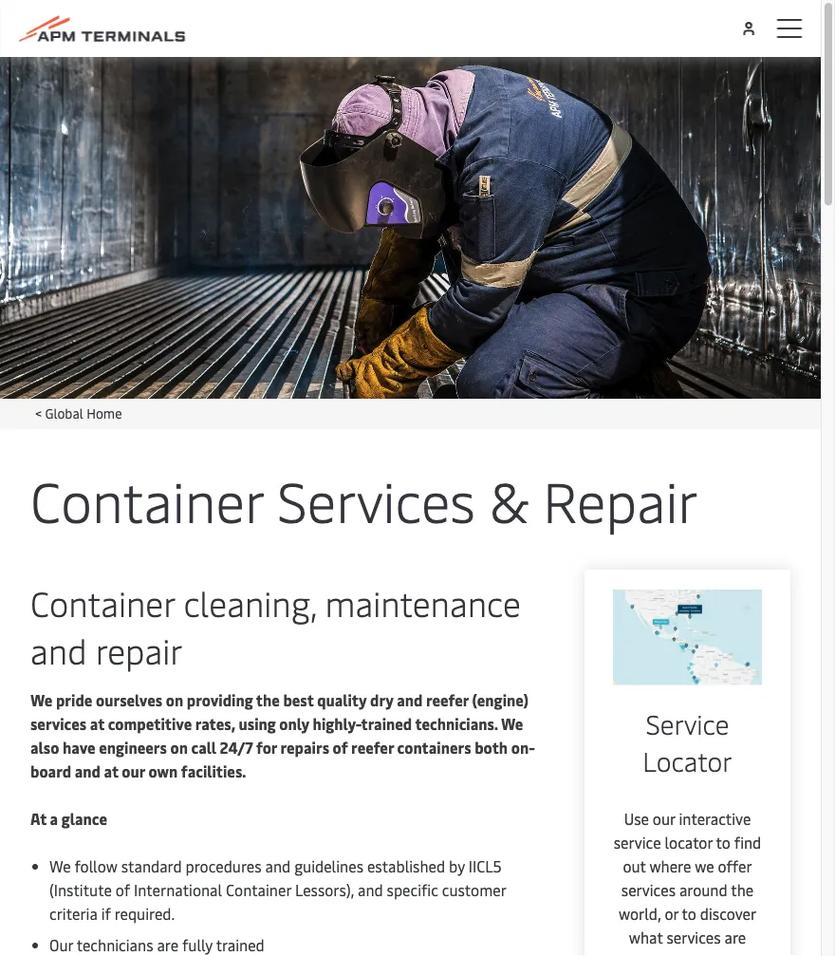 Task type: describe. For each thing, give the bounding box(es) containing it.
1 vertical spatial trained
[[216, 935, 265, 956]]

repair
[[543, 462, 699, 537]]

use
[[625, 809, 650, 829]]

we for we pride ourselves on providing the best quality dry and reefer (engine) services at competitive rates, using only highly-trained technicians. we also have engineers on call 24/7 for repairs of reefer containers both on- board and at our own facilities.
[[30, 690, 53, 711]]

and left guidelines
[[266, 856, 291, 877]]

specific
[[387, 880, 439, 901]]

standard
[[121, 856, 182, 877]]

containers
[[398, 738, 472, 758]]

iicl5
[[469, 856, 502, 877]]

criteria
[[49, 904, 98, 924]]

1 vertical spatial reefer
[[352, 738, 394, 758]]

< global home
[[35, 404, 122, 422]]

on-
[[512, 738, 536, 758]]

offered
[[614, 951, 665, 957]]

have
[[63, 738, 96, 758]]

1 vertical spatial at
[[104, 761, 119, 782]]

in
[[668, 951, 681, 957]]

and right dry
[[397, 690, 423, 711]]

pride
[[56, 690, 93, 711]]

service
[[646, 706, 730, 742]]

best
[[283, 690, 314, 711]]

1 horizontal spatial reefer
[[426, 690, 469, 711]]

follow
[[75, 856, 118, 877]]

1 vertical spatial services
[[622, 880, 676, 900]]

repair
[[96, 627, 183, 673]]

are inside use our interactive service locator to find out where we offer services around the world, or to discover what services are offered in a part
[[725, 927, 747, 948]]

established
[[368, 856, 446, 877]]

of inside we follow standard procedures and guidelines established by iicl5 (institute of international container lessors), and specific customer criteria if required.
[[116, 880, 130, 901]]

(institute
[[49, 880, 112, 901]]

competitive
[[108, 714, 192, 734]]

use our interactive service locator to find out where we offer services around the world, or to discover what services are offered in a part
[[614, 809, 763, 957]]

our inside we pride ourselves on providing the best quality dry and reefer (engine) services at competitive rates, using only highly-trained technicians. we also have engineers on call 24/7 for repairs of reefer containers both on- board and at our own facilities.
[[122, 761, 145, 782]]

container inside we follow standard procedures and guidelines established by iicl5 (institute of international container lessors), and specific customer criteria if required.
[[226, 880, 292, 901]]

0 vertical spatial a
[[50, 809, 58, 829]]

0 horizontal spatial are
[[157, 935, 179, 956]]

&
[[490, 462, 530, 537]]

container cleaning, maintenance and repair
[[30, 580, 521, 673]]

we follow standard procedures and guidelines established by iicl5 (institute of international container lessors), and specific customer criteria if required.
[[49, 856, 507, 924]]

service
[[614, 832, 662, 853]]

call
[[191, 738, 217, 758]]

locator
[[665, 832, 713, 853]]

our technicians are fully trained
[[49, 935, 268, 956]]

and inside container cleaning, maintenance and repair
[[30, 627, 87, 673]]

out
[[624, 856, 647, 876]]

0 vertical spatial on
[[166, 690, 184, 711]]

facilities.
[[181, 761, 247, 782]]

trained inside we pride ourselves on providing the best quality dry and reefer (engine) services at competitive rates, using only highly-trained technicians. we also have engineers on call 24/7 for repairs of reefer containers both on- board and at our own facilities.
[[362, 714, 412, 734]]

ourselves
[[96, 690, 163, 711]]

customer
[[442, 880, 507, 901]]

highly-
[[313, 714, 362, 734]]

1 vertical spatial to
[[683, 904, 697, 924]]

where
[[650, 856, 692, 876]]

and left specific
[[358, 880, 383, 901]]

find
[[735, 832, 762, 853]]

glance
[[61, 809, 107, 829]]

our inside use our interactive service locator to find out where we offer services around the world, or to discover what services are offered in a part
[[653, 809, 676, 829]]

find services offered by apm terminals globally image
[[614, 590, 763, 686]]

interactive
[[680, 809, 752, 829]]

providing
[[187, 690, 253, 711]]

we pride ourselves on providing the best quality dry and reefer (engine) services at competitive rates, using only highly-trained technicians. we also have engineers on call 24/7 for repairs of reefer containers both on- board and at our own facilities.
[[30, 690, 536, 782]]

and down have
[[75, 761, 101, 782]]

or
[[665, 904, 679, 924]]

(engine)
[[473, 690, 529, 711]]



Task type: locate. For each thing, give the bounding box(es) containing it.
our right use at the bottom right
[[653, 809, 676, 829]]

using
[[239, 714, 276, 734]]

1 vertical spatial of
[[116, 880, 130, 901]]

cleaning,
[[184, 580, 317, 626]]

are left fully
[[157, 935, 179, 956]]

technicians.
[[416, 714, 498, 734]]

maintenance
[[325, 580, 521, 626]]

own
[[149, 761, 178, 782]]

on left 'call'
[[171, 738, 188, 758]]

the inside we pride ourselves on providing the best quality dry and reefer (engine) services at competitive rates, using only highly-trained technicians. we also have engineers on call 24/7 for repairs of reefer containers both on- board and at our own facilities.
[[256, 690, 280, 711]]

1 vertical spatial container
[[30, 580, 175, 626]]

container for container cleaning, maintenance and repair
[[30, 580, 175, 626]]

0 vertical spatial trained
[[362, 714, 412, 734]]

we inside we follow standard procedures and guidelines established by iicl5 (institute of international container lessors), and specific customer criteria if required.
[[49, 856, 71, 877]]

we left pride
[[30, 690, 53, 711]]

rates,
[[195, 714, 236, 734]]

0 horizontal spatial our
[[122, 761, 145, 782]]

at down engineers
[[104, 761, 119, 782]]

a inside use our interactive service locator to find out where we offer services around the world, or to discover what services are offered in a part
[[684, 951, 692, 957]]

home
[[87, 404, 122, 422]]

technicians
[[77, 935, 153, 956]]

required.
[[115, 904, 175, 924]]

0 horizontal spatial of
[[116, 880, 130, 901]]

a
[[50, 809, 58, 829], [684, 951, 692, 957]]

0 vertical spatial our
[[122, 761, 145, 782]]

to right or
[[683, 904, 697, 924]]

reefer
[[426, 690, 469, 711], [352, 738, 394, 758]]

0 vertical spatial we
[[30, 690, 53, 711]]

1 vertical spatial the
[[732, 880, 754, 900]]

of
[[333, 738, 348, 758], [116, 880, 130, 901]]

the down offer
[[732, 880, 754, 900]]

international
[[134, 880, 222, 901]]

container
[[30, 462, 263, 537], [30, 580, 175, 626], [226, 880, 292, 901]]

trained
[[362, 714, 412, 734], [216, 935, 265, 956]]

container repair maintenance image
[[0, 57, 822, 399]]

by
[[449, 856, 465, 877]]

our down engineers
[[122, 761, 145, 782]]

container inside container cleaning, maintenance and repair
[[30, 580, 175, 626]]

for
[[256, 738, 277, 758]]

our
[[49, 935, 73, 956]]

global home link
[[45, 404, 122, 422]]

our
[[122, 761, 145, 782], [653, 809, 676, 829]]

world,
[[619, 904, 662, 924]]

what
[[630, 927, 664, 948]]

reefer up technicians.
[[426, 690, 469, 711]]

0 vertical spatial of
[[333, 738, 348, 758]]

services inside we pride ourselves on providing the best quality dry and reefer (engine) services at competitive rates, using only highly-trained technicians. we also have engineers on call 24/7 for repairs of reefer containers both on- board and at our own facilities.
[[30, 714, 87, 734]]

lessors),
[[295, 880, 354, 901]]

at
[[30, 809, 47, 829]]

fully
[[182, 935, 213, 956]]

at a glance
[[30, 809, 107, 829]]

quality
[[317, 690, 367, 711]]

the up using
[[256, 690, 280, 711]]

<
[[35, 404, 42, 422]]

on up competitive
[[166, 690, 184, 711]]

1 vertical spatial on
[[171, 738, 188, 758]]

0 vertical spatial at
[[90, 714, 105, 734]]

global
[[45, 404, 83, 422]]

if
[[101, 904, 111, 924]]

1 horizontal spatial our
[[653, 809, 676, 829]]

2 vertical spatial we
[[49, 856, 71, 877]]

of inside we pride ourselves on providing the best quality dry and reefer (engine) services at competitive rates, using only highly-trained technicians. we also have engineers on call 24/7 for repairs of reefer containers both on- board and at our own facilities.
[[333, 738, 348, 758]]

0 horizontal spatial reefer
[[352, 738, 394, 758]]

and up pride
[[30, 627, 87, 673]]

services
[[30, 714, 87, 734], [622, 880, 676, 900], [667, 927, 722, 948]]

of up required.
[[116, 880, 130, 901]]

dry
[[370, 690, 394, 711]]

services up also
[[30, 714, 87, 734]]

procedures
[[186, 856, 262, 877]]

services up in
[[667, 927, 722, 948]]

to left find
[[717, 832, 731, 853]]

1 horizontal spatial trained
[[362, 714, 412, 734]]

0 vertical spatial services
[[30, 714, 87, 734]]

we
[[30, 690, 53, 711], [502, 714, 524, 734], [49, 856, 71, 877]]

0 vertical spatial the
[[256, 690, 280, 711]]

1 horizontal spatial of
[[333, 738, 348, 758]]

to
[[717, 832, 731, 853], [683, 904, 697, 924]]

1 horizontal spatial are
[[725, 927, 747, 948]]

we for we follow standard procedures and guidelines established by iicl5 (institute of international container lessors), and specific customer criteria if required.
[[49, 856, 71, 877]]

the
[[256, 690, 280, 711], [732, 880, 754, 900]]

0 vertical spatial to
[[717, 832, 731, 853]]

and
[[30, 627, 87, 673], [397, 690, 423, 711], [75, 761, 101, 782], [266, 856, 291, 877], [358, 880, 383, 901]]

are
[[725, 927, 747, 948], [157, 935, 179, 956]]

trained down dry
[[362, 714, 412, 734]]

container services & repair
[[30, 462, 699, 537]]

around
[[680, 880, 728, 900]]

discover
[[701, 904, 757, 924]]

at up have
[[90, 714, 105, 734]]

1 horizontal spatial to
[[717, 832, 731, 853]]

we up on-
[[502, 714, 524, 734]]

repairs
[[281, 738, 330, 758]]

1 horizontal spatial the
[[732, 880, 754, 900]]

offer
[[719, 856, 753, 876]]

are down discover
[[725, 927, 747, 948]]

1 vertical spatial a
[[684, 951, 692, 957]]

trained right fully
[[216, 935, 265, 956]]

2 vertical spatial container
[[226, 880, 292, 901]]

a right in
[[684, 951, 692, 957]]

locator
[[643, 743, 733, 779]]

1 vertical spatial our
[[653, 809, 676, 829]]

reefer down 'highly-' at bottom left
[[352, 738, 394, 758]]

a right at
[[50, 809, 58, 829]]

0 horizontal spatial the
[[256, 690, 280, 711]]

services
[[277, 462, 476, 537]]

at
[[90, 714, 105, 734], [104, 761, 119, 782]]

1 horizontal spatial a
[[684, 951, 692, 957]]

of down 'highly-' at bottom left
[[333, 738, 348, 758]]

1 vertical spatial we
[[502, 714, 524, 734]]

we up (institute
[[49, 856, 71, 877]]

also
[[30, 738, 59, 758]]

services up "world,"
[[622, 880, 676, 900]]

0 horizontal spatial trained
[[216, 935, 265, 956]]

container for container services & repair
[[30, 462, 263, 537]]

board
[[30, 761, 71, 782]]

2 vertical spatial services
[[667, 927, 722, 948]]

24/7
[[220, 738, 253, 758]]

service locator
[[643, 706, 733, 779]]

we
[[695, 856, 715, 876]]

0 horizontal spatial a
[[50, 809, 58, 829]]

the inside use our interactive service locator to find out where we offer services around the world, or to discover what services are offered in a part
[[732, 880, 754, 900]]

engineers
[[99, 738, 167, 758]]

guidelines
[[295, 856, 364, 877]]

only
[[280, 714, 310, 734]]

both
[[475, 738, 508, 758]]

on
[[166, 690, 184, 711], [171, 738, 188, 758]]

0 vertical spatial container
[[30, 462, 263, 537]]

0 vertical spatial reefer
[[426, 690, 469, 711]]

0 horizontal spatial to
[[683, 904, 697, 924]]



Task type: vqa. For each thing, say whether or not it's contained in the screenshot.
the bottommost "Service"
no



